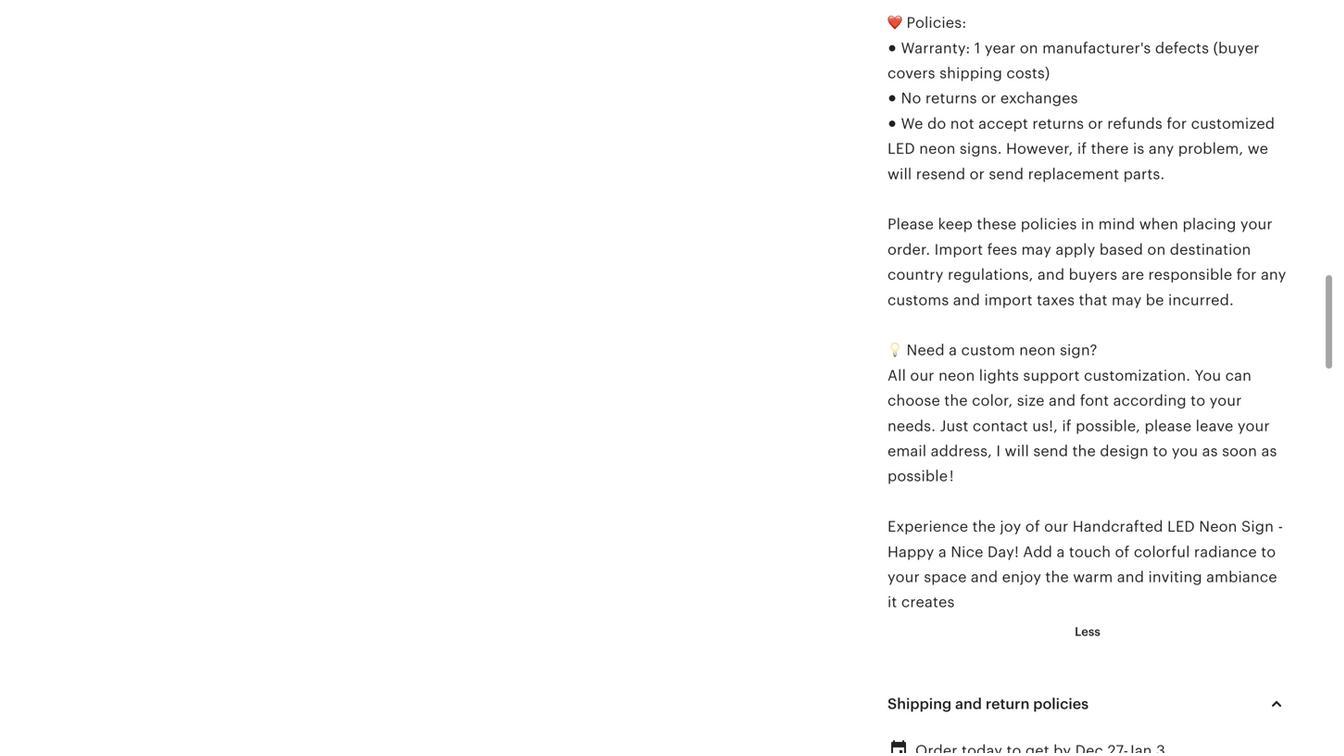 Task type: locate. For each thing, give the bounding box(es) containing it.
a right add
[[1057, 544, 1065, 560]]

1 vertical spatial neon
[[1019, 342, 1056, 359]]

policies inside please keep these policies in mind when placing your order. import fees may apply based on destination country regulations, and buyers are responsible for any customs and import taxes that may be incurred.
[[1021, 216, 1077, 233]]

on inside ❤️ policies: ● warranty: 1 year on manufacturer's defects (buyer covers shipping costs) ● no returns or exchanges ● we do not accept returns or refunds for customized led neon signs. however, if there is any problem, we will resend or send replacement parts.
[[1020, 40, 1038, 56]]

to
[[1191, 392, 1206, 409], [1153, 443, 1168, 460], [1261, 544, 1276, 560]]

1 horizontal spatial as
[[1261, 443, 1277, 460]]

all
[[888, 367, 906, 384]]

0 vertical spatial neon
[[919, 140, 956, 157]]

apply
[[1056, 241, 1095, 258]]

●
[[888, 40, 897, 56], [888, 90, 897, 107], [888, 115, 897, 132]]

0 vertical spatial if
[[1077, 140, 1087, 157]]

2 horizontal spatial to
[[1261, 544, 1276, 560]]

● left we
[[888, 115, 897, 132]]

be
[[1146, 292, 1164, 308]]

0 horizontal spatial send
[[989, 166, 1024, 182]]

0 vertical spatial policies
[[1021, 216, 1077, 233]]

color,
[[972, 392, 1013, 409]]

just
[[940, 418, 969, 434]]

0 vertical spatial send
[[989, 166, 1024, 182]]

for
[[1167, 115, 1187, 132], [1237, 266, 1257, 283]]

defects
[[1155, 40, 1209, 56]]

sign?
[[1060, 342, 1098, 359]]

returns up not
[[925, 90, 977, 107]]

less
[[1075, 625, 1101, 639]]

neon down do on the right of the page
[[919, 140, 956, 157]]

policies up apply
[[1021, 216, 1077, 233]]

to down sign
[[1261, 544, 1276, 560]]

neon down need
[[939, 367, 975, 384]]

based
[[1100, 241, 1143, 258]]

0 horizontal spatial led
[[888, 140, 915, 157]]

on up costs)
[[1020, 40, 1038, 56]]

led up colorful
[[1167, 518, 1195, 535]]

refunds
[[1107, 115, 1163, 132]]

space
[[924, 569, 967, 585]]

regulations,
[[948, 266, 1034, 283]]

0 horizontal spatial our
[[910, 367, 935, 384]]

● down "❤️"
[[888, 40, 897, 56]]

0 vertical spatial to
[[1191, 392, 1206, 409]]

neon
[[919, 140, 956, 157], [1019, 342, 1056, 359], [939, 367, 975, 384]]

1 vertical spatial may
[[1112, 292, 1142, 308]]

a
[[949, 342, 957, 359], [938, 544, 947, 560], [1057, 544, 1065, 560]]

warranty:
[[901, 40, 970, 56]]

1 vertical spatial returns
[[1032, 115, 1084, 132]]

please keep these policies in mind when placing your order. import fees may apply based on destination country regulations, and buyers are responsible for any customs and import taxes that may be incurred.
[[888, 216, 1286, 308]]

0 horizontal spatial any
[[1149, 140, 1174, 157]]

3 ● from the top
[[888, 115, 897, 132]]

0 horizontal spatial to
[[1153, 443, 1168, 460]]

enjoy
[[1002, 569, 1041, 585]]

our up add
[[1044, 518, 1069, 535]]

0 horizontal spatial if
[[1062, 418, 1072, 434]]

may right fees
[[1021, 241, 1052, 258]]

we
[[1248, 140, 1268, 157]]

return
[[986, 696, 1030, 712]]

1 vertical spatial ●
[[888, 90, 897, 107]]

1 horizontal spatial for
[[1237, 266, 1257, 283]]

led down we
[[888, 140, 915, 157]]

2 vertical spatial or
[[970, 166, 985, 182]]

policies inside dropdown button
[[1033, 696, 1089, 712]]

a right need
[[949, 342, 957, 359]]

0 vertical spatial returns
[[925, 90, 977, 107]]

please
[[888, 216, 934, 233]]

2 vertical spatial to
[[1261, 544, 1276, 560]]

your inside please keep these policies in mind when placing your order. import fees may apply based on destination country regulations, and buyers are responsible for any customs and import taxes that may be incurred.
[[1240, 216, 1273, 233]]

neon up support at the right
[[1019, 342, 1056, 359]]

2 ● from the top
[[888, 90, 897, 107]]

and down support at the right
[[1049, 392, 1076, 409]]

0 vertical spatial will
[[888, 166, 912, 182]]

may
[[1021, 241, 1052, 258], [1112, 292, 1142, 308]]

1 vertical spatial led
[[1167, 518, 1195, 535]]

do
[[927, 115, 946, 132]]

happy
[[888, 544, 934, 560]]

1 horizontal spatial our
[[1044, 518, 1069, 535]]

email
[[888, 443, 927, 460]]

send
[[989, 166, 1024, 182], [1033, 443, 1068, 460]]

i
[[996, 443, 1001, 460]]

to down you
[[1191, 392, 1206, 409]]

are
[[1122, 266, 1144, 283]]

or down signs.
[[970, 166, 985, 182]]

if inside ❤️ policies: ● warranty: 1 year on manufacturer's defects (buyer covers shipping costs) ● no returns or exchanges ● we do not accept returns or refunds for customized led neon signs. however, if there is any problem, we will resend or send replacement parts.
[[1077, 140, 1087, 157]]

a left nice
[[938, 544, 947, 560]]

1 as from the left
[[1202, 443, 1218, 460]]

1 vertical spatial of
[[1115, 544, 1130, 560]]

0 vertical spatial for
[[1167, 115, 1187, 132]]

placing
[[1183, 216, 1236, 233]]

order.
[[888, 241, 930, 258]]

0 horizontal spatial will
[[888, 166, 912, 182]]

0 vertical spatial our
[[910, 367, 935, 384]]

1 vertical spatial on
[[1147, 241, 1166, 258]]

or up the there
[[1088, 115, 1103, 132]]

and inside 💡 need a custom neon sign? all our neon lights support customization. you can choose the color, size and font according to your needs. just contact us!, if possible, please leave your email address, i will send the design to you as soon as possible！
[[1049, 392, 1076, 409]]

will inside ❤️ policies: ● warranty: 1 year on manufacturer's defects (buyer covers shipping costs) ● no returns or exchanges ● we do not accept returns or refunds for customized led neon signs. however, if there is any problem, we will resend or send replacement parts.
[[888, 166, 912, 182]]

0 horizontal spatial returns
[[925, 90, 977, 107]]

(buyer
[[1213, 40, 1260, 56]]

any right responsible
[[1261, 266, 1286, 283]]

according
[[1113, 392, 1187, 409]]

0 vertical spatial of
[[1025, 518, 1040, 535]]

1 horizontal spatial on
[[1147, 241, 1166, 258]]

any right is
[[1149, 140, 1174, 157]]

if
[[1077, 140, 1087, 157], [1062, 418, 1072, 434]]

on
[[1020, 40, 1038, 56], [1147, 241, 1166, 258]]

however,
[[1006, 140, 1073, 157]]

led inside experience the joy of our handcrafted led neon sign - happy a nice day! add a touch of colorful radiance to your space and enjoy the warm and inviting ambiance it creates
[[1167, 518, 1195, 535]]

keep
[[938, 216, 973, 233]]

policies for return
[[1033, 696, 1089, 712]]

1 vertical spatial send
[[1033, 443, 1068, 460]]

💡 need a custom neon sign? all our neon lights support customization. you can choose the color, size and font according to your needs. just contact us!, if possible, please leave your email address, i will send the design to you as soon as possible！
[[888, 342, 1277, 485]]

will left resend
[[888, 166, 912, 182]]

2 as from the left
[[1261, 443, 1277, 460]]

and up taxes
[[1038, 266, 1065, 283]]

may down are
[[1112, 292, 1142, 308]]

2 horizontal spatial a
[[1057, 544, 1065, 560]]

1 vertical spatial for
[[1237, 266, 1257, 283]]

your right placing
[[1240, 216, 1273, 233]]

1 vertical spatial if
[[1062, 418, 1072, 434]]

1 horizontal spatial will
[[1005, 443, 1029, 460]]

1 vertical spatial our
[[1044, 518, 1069, 535]]

accept
[[978, 115, 1028, 132]]

for right refunds
[[1167, 115, 1187, 132]]

our down need
[[910, 367, 935, 384]]

creates
[[901, 594, 955, 611]]

0 horizontal spatial for
[[1167, 115, 1187, 132]]

resend
[[916, 166, 966, 182]]

1 horizontal spatial may
[[1112, 292, 1142, 308]]

ambiance
[[1206, 569, 1277, 585]]

1 ● from the top
[[888, 40, 897, 56]]

experience
[[888, 518, 968, 535]]

1 horizontal spatial if
[[1077, 140, 1087, 157]]

or up accept
[[981, 90, 996, 107]]

2 vertical spatial ●
[[888, 115, 897, 132]]

or
[[981, 90, 996, 107], [1088, 115, 1103, 132], [970, 166, 985, 182]]

these
[[977, 216, 1017, 233]]

can
[[1225, 367, 1252, 384]]

as right soon on the right bottom of page
[[1261, 443, 1277, 460]]

1 horizontal spatial send
[[1033, 443, 1068, 460]]

1 horizontal spatial to
[[1191, 392, 1206, 409]]

send down "us!,"
[[1033, 443, 1068, 460]]

will inside 💡 need a custom neon sign? all our neon lights support customization. you can choose the color, size and font according to your needs. just contact us!, if possible, please leave your email address, i will send the design to you as soon as possible！
[[1005, 443, 1029, 460]]

experience the joy of our handcrafted led neon sign - happy a nice day! add a touch of colorful radiance to your space and enjoy the warm and inviting ambiance it creates
[[888, 518, 1283, 611]]

policies right return
[[1033, 696, 1089, 712]]

● left no
[[888, 90, 897, 107]]

0 vertical spatial may
[[1021, 241, 1052, 258]]

1 vertical spatial policies
[[1033, 696, 1089, 712]]

1 horizontal spatial led
[[1167, 518, 1195, 535]]

0 vertical spatial any
[[1149, 140, 1174, 157]]

our
[[910, 367, 935, 384], [1044, 518, 1069, 535]]

customization.
[[1084, 367, 1191, 384]]

as right the you at the right bottom of page
[[1202, 443, 1218, 460]]

day!
[[988, 544, 1019, 560]]

needs.
[[888, 418, 936, 434]]

if up 'replacement'
[[1077, 140, 1087, 157]]

to left the you at the right bottom of page
[[1153, 443, 1168, 460]]

neon
[[1199, 518, 1237, 535]]

and left return
[[955, 696, 982, 712]]

0 horizontal spatial on
[[1020, 40, 1038, 56]]

of down handcrafted
[[1115, 544, 1130, 560]]

1 vertical spatial will
[[1005, 443, 1029, 460]]

shipping
[[888, 696, 952, 712]]

1 horizontal spatial a
[[949, 342, 957, 359]]

0 horizontal spatial as
[[1202, 443, 1218, 460]]

will right i
[[1005, 443, 1029, 460]]

the left joy
[[972, 518, 996, 535]]

0 vertical spatial ●
[[888, 40, 897, 56]]

support
[[1023, 367, 1080, 384]]

your down happy
[[888, 569, 920, 585]]

for down 'destination'
[[1237, 266, 1257, 283]]

1 horizontal spatial returns
[[1032, 115, 1084, 132]]

returns up however,
[[1032, 115, 1084, 132]]

policies for these
[[1021, 216, 1077, 233]]

for inside please keep these policies in mind when placing your order. import fees may apply based on destination country regulations, and buyers are responsible for any customs and import taxes that may be incurred.
[[1237, 266, 1257, 283]]

of right joy
[[1025, 518, 1040, 535]]

0 vertical spatial on
[[1020, 40, 1038, 56]]

led
[[888, 140, 915, 157], [1167, 518, 1195, 535]]

1 vertical spatial any
[[1261, 266, 1286, 283]]

policies
[[1021, 216, 1077, 233], [1033, 696, 1089, 712]]

touch
[[1069, 544, 1111, 560]]

design
[[1100, 443, 1149, 460]]

1 horizontal spatial any
[[1261, 266, 1286, 283]]

custom
[[961, 342, 1015, 359]]

if right "us!,"
[[1062, 418, 1072, 434]]

on down when
[[1147, 241, 1166, 258]]

0 horizontal spatial may
[[1021, 241, 1052, 258]]

colorful
[[1134, 544, 1190, 560]]

send down signs.
[[989, 166, 1024, 182]]

0 vertical spatial led
[[888, 140, 915, 157]]



Task type: describe. For each thing, give the bounding box(es) containing it.
inviting
[[1148, 569, 1202, 585]]

send inside ❤️ policies: ● warranty: 1 year on manufacturer's defects (buyer covers shipping costs) ● no returns or exchanges ● we do not accept returns or refunds for customized led neon signs. however, if there is any problem, we will resend or send replacement parts.
[[989, 166, 1024, 182]]

signs.
[[960, 140, 1002, 157]]

not
[[950, 115, 974, 132]]

import
[[934, 241, 983, 258]]

country
[[888, 266, 944, 283]]

when
[[1139, 216, 1179, 233]]

0 vertical spatial or
[[981, 90, 996, 107]]

our inside 💡 need a custom neon sign? all our neon lights support customization. you can choose the color, size and font according to your needs. just contact us!, if possible, please leave your email address, i will send the design to you as soon as possible！
[[910, 367, 935, 384]]

customs
[[888, 292, 949, 308]]

font
[[1080, 392, 1109, 409]]

exchanges
[[1000, 90, 1078, 107]]

is
[[1133, 140, 1145, 157]]

buyers
[[1069, 266, 1118, 283]]

any inside please keep these policies in mind when placing your order. import fees may apply based on destination country regulations, and buyers are responsible for any customs and import taxes that may be incurred.
[[1261, 266, 1286, 283]]

shipping and return policies
[[888, 696, 1089, 712]]

import
[[984, 292, 1033, 308]]

warm
[[1073, 569, 1113, 585]]

2 vertical spatial neon
[[939, 367, 975, 384]]

responsible
[[1148, 266, 1232, 283]]

0 horizontal spatial of
[[1025, 518, 1040, 535]]

on inside please keep these policies in mind when placing your order. import fees may apply based on destination country regulations, and buyers are responsible for any customs and import taxes that may be incurred.
[[1147, 241, 1166, 258]]

you
[[1172, 443, 1198, 460]]

contact
[[973, 418, 1028, 434]]

radiance
[[1194, 544, 1257, 560]]

for inside ❤️ policies: ● warranty: 1 year on manufacturer's defects (buyer covers shipping costs) ● no returns or exchanges ● we do not accept returns or refunds for customized led neon signs. however, if there is any problem, we will resend or send replacement parts.
[[1167, 115, 1187, 132]]

covers
[[888, 65, 935, 82]]

year
[[985, 40, 1016, 56]]

taxes
[[1037, 292, 1075, 308]]

the up "just"
[[944, 392, 968, 409]]

❤️ policies: ● warranty: 1 year on manufacturer's defects (buyer covers shipping costs) ● no returns or exchanges ● we do not accept returns or refunds for customized led neon signs. however, if there is any problem, we will resend or send replacement parts.
[[888, 14, 1275, 182]]

to inside experience the joy of our handcrafted led neon sign - happy a nice day! add a touch of colorful radiance to your space and enjoy the warm and inviting ambiance it creates
[[1261, 544, 1276, 560]]

choose
[[888, 392, 940, 409]]

nice
[[951, 544, 983, 560]]

it
[[888, 594, 897, 611]]

1 vertical spatial to
[[1153, 443, 1168, 460]]

1 vertical spatial or
[[1088, 115, 1103, 132]]

💡
[[888, 342, 903, 359]]

policies:
[[907, 14, 967, 31]]

and down "regulations,"
[[953, 292, 980, 308]]

shipping
[[940, 65, 1002, 82]]

manufacturer's
[[1042, 40, 1151, 56]]

less button
[[1061, 615, 1114, 649]]

in
[[1081, 216, 1094, 233]]

the down possible,
[[1072, 443, 1096, 460]]

joy
[[1000, 518, 1021, 535]]

destination
[[1170, 241, 1251, 258]]

lights
[[979, 367, 1019, 384]]

and right warm
[[1117, 569, 1144, 585]]

replacement
[[1028, 166, 1119, 182]]

send inside 💡 need a custom neon sign? all our neon lights support customization. you can choose the color, size and font according to your needs. just contact us!, if possible, please leave your email address, i will send the design to you as soon as possible！
[[1033, 443, 1068, 460]]

-
[[1278, 518, 1283, 535]]

handcrafted
[[1073, 518, 1163, 535]]

1
[[974, 40, 981, 56]]

and inside dropdown button
[[955, 696, 982, 712]]

our inside experience the joy of our handcrafted led neon sign - happy a nice day! add a touch of colorful radiance to your space and enjoy the warm and inviting ambiance it creates
[[1044, 518, 1069, 535]]

1 horizontal spatial of
[[1115, 544, 1130, 560]]

0 horizontal spatial a
[[938, 544, 947, 560]]

you
[[1195, 367, 1221, 384]]

leave
[[1196, 418, 1234, 434]]

possible,
[[1076, 418, 1141, 434]]

add
[[1023, 544, 1053, 560]]

shipping and return policies button
[[871, 682, 1305, 726]]

possible！
[[888, 468, 963, 485]]

your up soon on the right bottom of page
[[1238, 418, 1270, 434]]

fees
[[987, 241, 1017, 258]]

customized
[[1191, 115, 1275, 132]]

mind
[[1099, 216, 1135, 233]]

❤️
[[888, 14, 903, 31]]

a inside 💡 need a custom neon sign? all our neon lights support customization. you can choose the color, size and font according to your needs. just contact us!, if possible, please leave your email address, i will send the design to you as soon as possible！
[[949, 342, 957, 359]]

soon
[[1222, 443, 1257, 460]]

parts.
[[1123, 166, 1165, 182]]

any inside ❤️ policies: ● warranty: 1 year on manufacturer's defects (buyer covers shipping costs) ● no returns or exchanges ● we do not accept returns or refunds for customized led neon signs. however, if there is any problem, we will resend or send replacement parts.
[[1149, 140, 1174, 157]]

neon inside ❤️ policies: ● warranty: 1 year on manufacturer's defects (buyer covers shipping costs) ● no returns or exchanges ● we do not accept returns or refunds for customized led neon signs. however, if there is any problem, we will resend or send replacement parts.
[[919, 140, 956, 157]]

and down nice
[[971, 569, 998, 585]]

incurred.
[[1168, 292, 1234, 308]]

led inside ❤️ policies: ● warranty: 1 year on manufacturer's defects (buyer covers shipping costs) ● no returns or exchanges ● we do not accept returns or refunds for customized led neon signs. however, if there is any problem, we will resend or send replacement parts.
[[888, 140, 915, 157]]

your inside experience the joy of our handcrafted led neon sign - happy a nice day! add a touch of colorful radiance to your space and enjoy the warm and inviting ambiance it creates
[[888, 569, 920, 585]]

no
[[901, 90, 921, 107]]

if inside 💡 need a custom neon sign? all our neon lights support customization. you can choose the color, size and font according to your needs. just contact us!, if possible, please leave your email address, i will send the design to you as soon as possible！
[[1062, 418, 1072, 434]]

there
[[1091, 140, 1129, 157]]

sign
[[1241, 518, 1274, 535]]

your up leave
[[1210, 392, 1242, 409]]

we
[[901, 115, 923, 132]]

address,
[[931, 443, 992, 460]]

us!,
[[1032, 418, 1058, 434]]

size
[[1017, 392, 1045, 409]]

costs)
[[1006, 65, 1050, 82]]

that
[[1079, 292, 1108, 308]]

the down add
[[1045, 569, 1069, 585]]



Task type: vqa. For each thing, say whether or not it's contained in the screenshot.
"JustAddConfetti"
no



